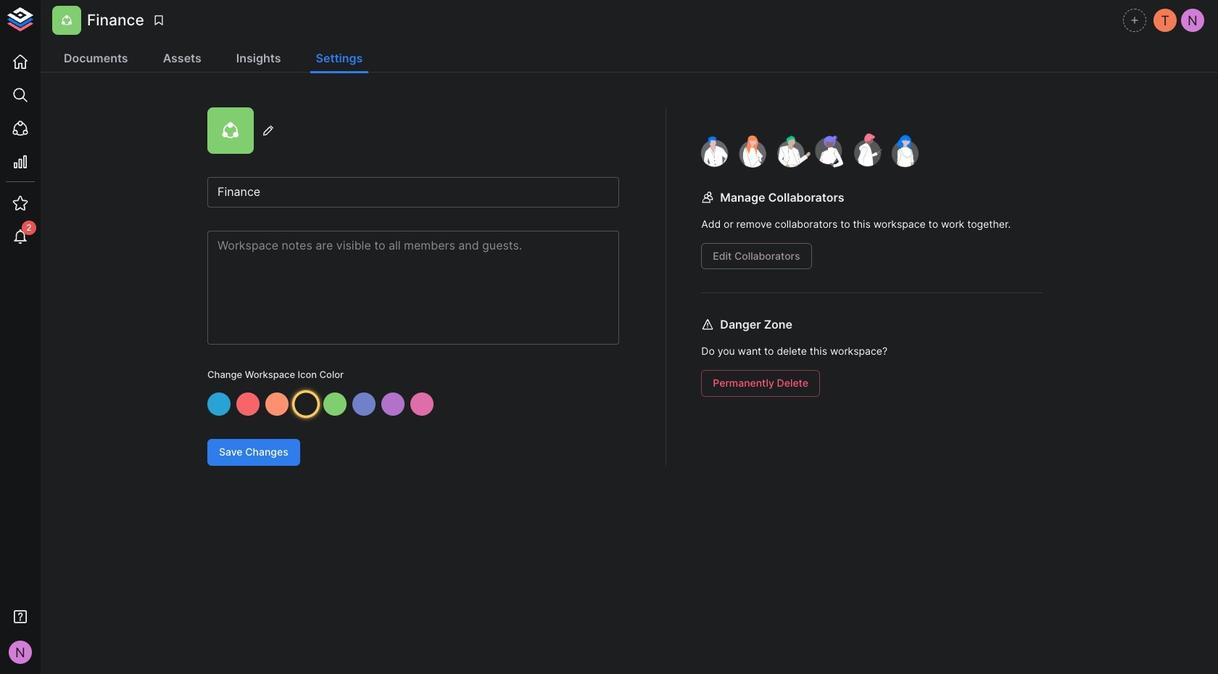 Task type: vqa. For each thing, say whether or not it's contained in the screenshot.
Plan
no



Task type: locate. For each thing, give the bounding box(es) containing it.
Workspace notes are visible to all members and guests. text field
[[208, 231, 620, 345]]



Task type: describe. For each thing, give the bounding box(es) containing it.
Workspace Name text field
[[208, 177, 620, 208]]

bookmark image
[[152, 14, 165, 27]]



